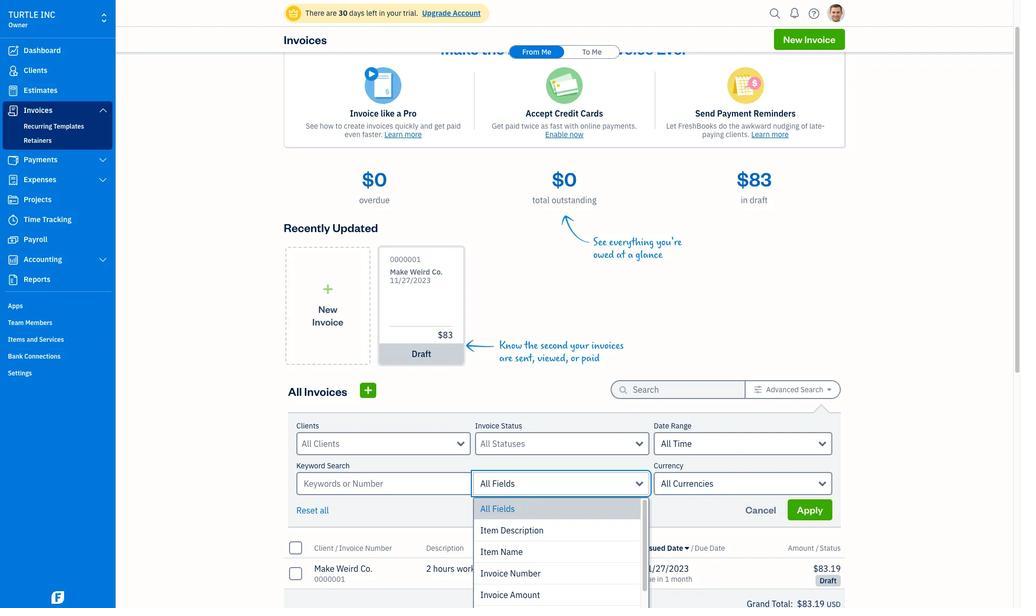 Task type: locate. For each thing, give the bounding box(es) containing it.
0 horizontal spatial weird
[[337, 564, 359, 574]]

reports link
[[3, 271, 112, 290]]

from me
[[522, 47, 552, 57]]

$0 inside $0 total outstanding
[[552, 167, 577, 191]]

amount inside 'invoice amount' option
[[510, 590, 540, 601]]

2 vertical spatial invoices
[[304, 384, 347, 399]]

0 vertical spatial time
[[24, 215, 41, 224]]

do
[[719, 121, 727, 131]]

are left 30
[[326, 8, 337, 18]]

clients up "estimates"
[[24, 66, 47, 75]]

learn for a
[[384, 130, 403, 139]]

1 horizontal spatial 11/27/2023
[[642, 564, 689, 574]]

expenses link
[[3, 171, 112, 190]]

date range
[[654, 422, 692, 431]]

1 learn more from the left
[[384, 130, 422, 139]]

0 vertical spatial item
[[480, 526, 499, 536]]

1 vertical spatial new invoice
[[312, 303, 344, 328]]

2 learn from the left
[[751, 130, 770, 139]]

2 horizontal spatial the
[[729, 121, 740, 131]]

overdue
[[359, 195, 390, 206]]

to
[[335, 121, 342, 131]]

1 vertical spatial fields
[[492, 504, 515, 515]]

or
[[571, 353, 579, 365]]

invoices inside main element
[[24, 106, 53, 115]]

description up name
[[501, 526, 544, 536]]

items and services
[[8, 336, 64, 344]]

1 vertical spatial all fields
[[480, 504, 515, 515]]

0 vertical spatial in
[[379, 8, 385, 18]]

1 horizontal spatial description
[[501, 526, 544, 536]]

0 vertical spatial new invoice
[[783, 33, 836, 45]]

1 all fields from the top
[[480, 479, 515, 489]]

days
[[349, 8, 365, 18]]

plus image
[[322, 284, 334, 295]]

fields for list box containing all fields
[[492, 504, 515, 515]]

the inside 'know the second your invoices are sent, viewed, or paid'
[[525, 340, 538, 352]]

me for from me
[[541, 47, 552, 57]]

1 / from the left
[[335, 544, 338, 553]]

number down name
[[510, 569, 541, 579]]

0 horizontal spatial new
[[318, 303, 338, 315]]

accept credit cards image
[[546, 67, 583, 104]]

accounting link
[[3, 251, 112, 270]]

hours
[[433, 564, 455, 574]]

1 vertical spatial the
[[729, 121, 740, 131]]

cancel button
[[736, 500, 786, 521]]

0 vertical spatial status
[[501, 422, 522, 431]]

more down reminders
[[772, 130, 789, 139]]

make the most payable invoice ever
[[441, 38, 688, 58]]

see for see everything you're owed at a glance
[[593, 237, 607, 249]]

invoices left add invoice image
[[304, 384, 347, 399]]

me right from
[[541, 47, 552, 57]]

all fields option
[[474, 499, 641, 520]]

1 chevron large down image from the top
[[98, 106, 108, 115]]

item inside option
[[480, 526, 499, 536]]

second
[[541, 340, 568, 352]]

0 vertical spatial your
[[387, 8, 401, 18]]

$0 up outstanding at right
[[552, 167, 577, 191]]

1 horizontal spatial $0
[[552, 167, 577, 191]]

2 chevron large down image from the top
[[98, 156, 108, 165]]

advanced
[[766, 385, 799, 395]]

2 horizontal spatial draft
[[820, 577, 837, 586]]

me right to
[[592, 47, 602, 57]]

invoices up recurring
[[24, 106, 53, 115]]

0 horizontal spatial new invoice link
[[285, 247, 371, 365]]

all fields inside option
[[480, 504, 515, 515]]

0 horizontal spatial $0
[[362, 167, 387, 191]]

settings image
[[754, 386, 762, 394]]

make weird co. 0000001
[[314, 564, 373, 584]]

see inside see how to create invoices quickly and get paid even faster.
[[306, 121, 318, 131]]

1 vertical spatial make
[[390, 268, 408, 277]]

sent,
[[515, 353, 535, 365]]

work
[[457, 564, 475, 574]]

1 more from the left
[[405, 130, 422, 139]]

chevron large down image down payroll 'link'
[[98, 256, 108, 264]]

weird
[[410, 268, 430, 277], [337, 564, 359, 574]]

1 horizontal spatial weird
[[410, 268, 430, 277]]

invoices for paid
[[592, 340, 624, 352]]

even
[[345, 130, 360, 139]]

total
[[532, 195, 550, 206]]

invoices
[[367, 121, 393, 131], [592, 340, 624, 352]]

1 horizontal spatial more
[[772, 130, 789, 139]]

due
[[695, 544, 708, 553], [642, 575, 655, 584]]

invoice status
[[475, 422, 522, 431]]

0 horizontal spatial and
[[27, 336, 38, 344]]

how
[[320, 121, 334, 131]]

2 vertical spatial the
[[525, 340, 538, 352]]

a
[[397, 108, 401, 119], [628, 249, 633, 261]]

2 fields from the top
[[492, 504, 515, 515]]

amount down '2 hours work' 'link'
[[510, 590, 540, 601]]

new invoice down plus image
[[312, 303, 344, 328]]

0 vertical spatial co.
[[432, 268, 443, 277]]

chevron large down image inside accounting link
[[98, 256, 108, 264]]

11/27/2023 inside 11/27/2023 due in 1 month
[[642, 564, 689, 574]]

0 vertical spatial 0000001
[[390, 255, 421, 264]]

date left caretdown icon
[[667, 544, 683, 553]]

0 horizontal spatial more
[[405, 130, 422, 139]]

status up $83.19
[[820, 544, 841, 553]]

2 $0 from the left
[[552, 167, 577, 191]]

co. inside 0000001 make weird co. 11/27/2023
[[432, 268, 443, 277]]

0 horizontal spatial draft
[[412, 349, 431, 360]]

of
[[801, 121, 808, 131]]

2 vertical spatial draft
[[820, 577, 837, 586]]

recurring templates link
[[5, 120, 110, 133]]

due left 1
[[642, 575, 655, 584]]

new down the notifications image
[[783, 33, 803, 45]]

1 vertical spatial item
[[480, 547, 499, 558]]

1 horizontal spatial see
[[593, 237, 607, 249]]

item up item name
[[480, 526, 499, 536]]

0 horizontal spatial are
[[326, 8, 337, 18]]

awkward
[[742, 121, 771, 131]]

draft inside "$83.19 draft"
[[820, 577, 837, 586]]

updated
[[332, 220, 378, 235]]

number up make weird co. 0000001
[[365, 544, 392, 553]]

$83 for $83
[[438, 330, 453, 341]]

1 horizontal spatial new invoice link
[[774, 29, 845, 50]]

money image
[[7, 235, 19, 245]]

chevron large down image inside invoices link
[[98, 106, 108, 115]]

1 horizontal spatial time
[[673, 439, 692, 449]]

new down plus image
[[318, 303, 338, 315]]

late-
[[809, 121, 825, 131]]

fields inside option
[[492, 504, 515, 515]]

make inside 0000001 make weird co. 11/27/2023
[[390, 268, 408, 277]]

1 horizontal spatial and
[[420, 121, 433, 131]]

members
[[25, 319, 52, 327]]

learn
[[384, 130, 403, 139], [751, 130, 770, 139]]

and inside see how to create invoices quickly and get paid even faster.
[[420, 121, 433, 131]]

chevron large down image up chevron large down image
[[98, 156, 108, 165]]

the inside let freshbooks do the awkward nudging of late- paying clients.
[[729, 121, 740, 131]]

your up or
[[570, 340, 589, 352]]

1 vertical spatial draft
[[412, 349, 431, 360]]

1 learn from the left
[[384, 130, 403, 139]]

clients down all invoices
[[296, 422, 319, 431]]

$0 inside $0 overdue
[[362, 167, 387, 191]]

all for the 'all fields' field
[[480, 479, 490, 489]]

left
[[366, 8, 377, 18]]

0 horizontal spatial new invoice
[[312, 303, 344, 328]]

$83 in draft
[[737, 167, 772, 206]]

reminders
[[754, 108, 796, 119]]

all invoices
[[288, 384, 347, 399]]

0 horizontal spatial a
[[397, 108, 401, 119]]

invoices inside 'know the second your invoices are sent, viewed, or paid'
[[592, 340, 624, 352]]

bank
[[8, 353, 23, 361]]

1 fields from the top
[[492, 479, 515, 489]]

1 vertical spatial weird
[[337, 564, 359, 574]]

1 horizontal spatial me
[[592, 47, 602, 57]]

dashboard image
[[7, 46, 19, 56]]

and left get
[[420, 121, 433, 131]]

payments link
[[3, 151, 112, 170]]

due date
[[695, 544, 725, 553]]

invoice number
[[480, 569, 541, 579]]

0 vertical spatial $83
[[737, 167, 772, 191]]

0 vertical spatial the
[[482, 38, 505, 58]]

paid inside see how to create invoices quickly and get paid even faster.
[[447, 121, 461, 131]]

number inside "option"
[[510, 569, 541, 579]]

see how to create invoices quickly and get paid even faster.
[[306, 121, 461, 139]]

/ for amount
[[816, 544, 819, 553]]

2 vertical spatial chevron large down image
[[98, 256, 108, 264]]

more down pro
[[405, 130, 422, 139]]

dashboard link
[[3, 42, 112, 60]]

issued date link
[[642, 544, 691, 553]]

1 horizontal spatial co.
[[432, 268, 443, 277]]

1 item from the top
[[480, 526, 499, 536]]

0000001 inside 0000001 make weird co. 11/27/2023
[[390, 255, 421, 264]]

1 vertical spatial invoices
[[24, 106, 53, 115]]

invoice like a pro
[[350, 108, 417, 119]]

0 vertical spatial new invoice link
[[774, 29, 845, 50]]

0 vertical spatial and
[[420, 121, 433, 131]]

1 horizontal spatial 0000001
[[390, 255, 421, 264]]

a left pro
[[397, 108, 401, 119]]

0 horizontal spatial me
[[541, 47, 552, 57]]

0 horizontal spatial in
[[379, 8, 385, 18]]

all time button
[[654, 433, 833, 456]]

0 vertical spatial see
[[306, 121, 318, 131]]

0 vertical spatial 11/27/2023
[[390, 276, 431, 285]]

weird inside make weird co. 0000001
[[337, 564, 359, 574]]

0 vertical spatial draft
[[750, 195, 768, 206]]

0 horizontal spatial 11/27/2023
[[390, 276, 431, 285]]

payment
[[717, 108, 752, 119]]

new invoice
[[783, 33, 836, 45], [312, 303, 344, 328]]

0 vertical spatial invoices
[[367, 121, 393, 131]]

invoices down there on the left top of page
[[284, 32, 327, 47]]

twice
[[521, 121, 539, 131]]

expenses
[[24, 175, 56, 184]]

payment image
[[7, 155, 19, 166]]

due right caretdown icon
[[695, 544, 708, 553]]

projects link
[[3, 191, 112, 210]]

me
[[541, 47, 552, 57], [592, 47, 602, 57]]

2 vertical spatial make
[[314, 564, 335, 574]]

1 me from the left
[[541, 47, 552, 57]]

chevron large down image for payments
[[98, 156, 108, 165]]

date for due
[[710, 544, 725, 553]]

date right caretdown icon
[[710, 544, 725, 553]]

11/27/2023 due in 1 month
[[642, 564, 693, 584]]

1 vertical spatial description
[[426, 544, 464, 553]]

as
[[541, 121, 548, 131]]

2 all fields from the top
[[480, 504, 515, 515]]

the left the most
[[482, 38, 505, 58]]

0 vertical spatial are
[[326, 8, 337, 18]]

paid inside the accept credit cards get paid twice as fast with online payments. enable now
[[505, 121, 520, 131]]

make inside make weird co. 0000001
[[314, 564, 335, 574]]

projects
[[24, 195, 52, 204]]

1 horizontal spatial invoices
[[592, 340, 624, 352]]

cards
[[581, 108, 603, 119]]

0 horizontal spatial see
[[306, 121, 318, 131]]

client image
[[7, 66, 19, 76]]

0 horizontal spatial paid
[[447, 121, 461, 131]]

learn more down reminders
[[751, 130, 789, 139]]

$0
[[362, 167, 387, 191], [552, 167, 577, 191]]

0 vertical spatial number
[[365, 544, 392, 553]]

$0 for $0 total outstanding
[[552, 167, 577, 191]]

0 vertical spatial chevron large down image
[[98, 106, 108, 115]]

apply
[[797, 504, 823, 516]]

2 horizontal spatial make
[[441, 38, 479, 58]]

the right do
[[729, 121, 740, 131]]

search for advanced search
[[801, 385, 823, 395]]

0 horizontal spatial invoices
[[367, 121, 393, 131]]

settings link
[[3, 365, 112, 381]]

1 horizontal spatial number
[[510, 569, 541, 579]]

invoices
[[284, 32, 327, 47], [24, 106, 53, 115], [304, 384, 347, 399]]

item description option
[[474, 520, 641, 542]]

1 horizontal spatial amount
[[788, 544, 814, 553]]

list box
[[474, 499, 649, 609]]

0 vertical spatial make
[[441, 38, 479, 58]]

learn for reminders
[[751, 130, 770, 139]]

0 vertical spatial search
[[801, 385, 823, 395]]

learn more down pro
[[384, 130, 422, 139]]

1 vertical spatial 0000001
[[314, 575, 345, 584]]

time inside 'link'
[[24, 215, 41, 224]]

0 vertical spatial invoices
[[284, 32, 327, 47]]

Search text field
[[633, 382, 728, 398]]

owed
[[593, 249, 614, 261]]

0 vertical spatial all fields
[[480, 479, 515, 489]]

more
[[405, 130, 422, 139], [772, 130, 789, 139]]

all fields inside field
[[480, 479, 515, 489]]

search left caretdown image
[[801, 385, 823, 395]]

1 horizontal spatial are
[[499, 353, 513, 365]]

status up all statuses search field
[[501, 422, 522, 431]]

3 / from the left
[[816, 544, 819, 553]]

report image
[[7, 275, 19, 285]]

see inside see everything you're owed at a glance
[[593, 237, 607, 249]]

0 horizontal spatial the
[[482, 38, 505, 58]]

chevron large down image
[[98, 176, 108, 184]]

search for keyword search
[[327, 461, 350, 471]]

invoice number link
[[339, 544, 392, 553]]

client / invoice number
[[314, 544, 392, 553]]

2 horizontal spatial in
[[741, 195, 748, 206]]

1 vertical spatial chevron large down image
[[98, 156, 108, 165]]

fields inside field
[[492, 479, 515, 489]]

2 item from the top
[[480, 547, 499, 558]]

$0 for $0 overdue
[[362, 167, 387, 191]]

timer image
[[7, 215, 19, 225]]

time right timer image
[[24, 215, 41, 224]]

go to help image
[[806, 6, 823, 21]]

option
[[474, 607, 641, 609]]

create
[[344, 121, 365, 131]]

draft
[[750, 195, 768, 206], [412, 349, 431, 360], [820, 577, 837, 586]]

0 horizontal spatial search
[[327, 461, 350, 471]]

list box containing all fields
[[474, 499, 649, 609]]

let
[[666, 121, 677, 131]]

new invoice down go to help icon
[[783, 33, 836, 45]]

0 vertical spatial fields
[[492, 479, 515, 489]]

3 chevron large down image from the top
[[98, 256, 108, 264]]

caretdown image
[[827, 386, 831, 394]]

2 learn more from the left
[[751, 130, 789, 139]]

make
[[441, 38, 479, 58], [390, 268, 408, 277], [314, 564, 335, 574]]

learn right faster.
[[384, 130, 403, 139]]

1 vertical spatial 11/27/2023
[[642, 564, 689, 574]]

item name
[[480, 547, 523, 558]]

get
[[434, 121, 445, 131]]

search right the keyword
[[327, 461, 350, 471]]

estimates
[[24, 86, 58, 95]]

to me
[[582, 47, 602, 57]]

all inside option
[[480, 504, 490, 515]]

the for know the second your invoices are sent, viewed, or paid
[[525, 340, 538, 352]]

fields
[[492, 479, 515, 489], [492, 504, 515, 515]]

1 $0 from the left
[[362, 167, 387, 191]]

your inside 'know the second your invoices are sent, viewed, or paid'
[[570, 340, 589, 352]]

item
[[480, 526, 499, 536], [480, 547, 499, 558]]

search inside dropdown button
[[801, 385, 823, 395]]

0 horizontal spatial learn
[[384, 130, 403, 139]]

chevron large down image inside "payments" link
[[98, 156, 108, 165]]

1 horizontal spatial due
[[695, 544, 708, 553]]

all inside field
[[480, 479, 490, 489]]

2 me from the left
[[592, 47, 602, 57]]

are down know
[[499, 353, 513, 365]]

item for item description
[[480, 526, 499, 536]]

upgrade account link
[[420, 8, 481, 18]]

/ right caretdown icon
[[691, 544, 694, 553]]

main element
[[0, 0, 142, 609]]

1 horizontal spatial search
[[801, 385, 823, 395]]

all time
[[661, 439, 692, 449]]

1 vertical spatial are
[[499, 353, 513, 365]]

fields for the 'all fields' field
[[492, 479, 515, 489]]

project image
[[7, 195, 19, 206]]

0 horizontal spatial due
[[642, 575, 655, 584]]

freshbooks image
[[49, 592, 66, 604]]

invoices inside see how to create invoices quickly and get paid even faster.
[[367, 121, 393, 131]]

item name option
[[474, 542, 641, 563]]

$0 up "overdue"
[[362, 167, 387, 191]]

new invoice link for know the second your invoices are sent, viewed, or paid
[[285, 247, 371, 365]]

the up sent,
[[525, 340, 538, 352]]

send payment reminders image
[[727, 67, 764, 104]]

0000001 make weird co. 11/27/2023
[[390, 255, 443, 285]]

time down range
[[673, 439, 692, 449]]

1 horizontal spatial a
[[628, 249, 633, 261]]

learn right the clients.
[[751, 130, 770, 139]]

amount left the status link
[[788, 544, 814, 553]]

chevron large down image up recurring templates link
[[98, 106, 108, 115]]

0 horizontal spatial 0000001
[[314, 575, 345, 584]]

Keyword Search field
[[473, 473, 650, 496]]

description up "hours"
[[426, 544, 464, 553]]

fast
[[550, 121, 563, 131]]

item inside "option"
[[480, 547, 499, 558]]

in
[[379, 8, 385, 18], [741, 195, 748, 206], [657, 575, 663, 584]]

1 vertical spatial in
[[741, 195, 748, 206]]

advanced search
[[766, 385, 823, 395]]

know
[[499, 340, 522, 352]]

a right at
[[628, 249, 633, 261]]

see up the "owed"
[[593, 237, 607, 249]]

and right items
[[27, 336, 38, 344]]

0 horizontal spatial learn more
[[384, 130, 422, 139]]

1 vertical spatial search
[[327, 461, 350, 471]]

see left how
[[306, 121, 318, 131]]

0000001 inside make weird co. 0000001
[[314, 575, 345, 584]]

2 more from the left
[[772, 130, 789, 139]]

range
[[671, 422, 692, 431]]

1 vertical spatial and
[[27, 336, 38, 344]]

/ left the status link
[[816, 544, 819, 553]]

2 horizontal spatial /
[[816, 544, 819, 553]]

your left trial.
[[387, 8, 401, 18]]

and inside "link"
[[27, 336, 38, 344]]

1 horizontal spatial new invoice
[[783, 33, 836, 45]]

item left name
[[480, 547, 499, 558]]

1 vertical spatial status
[[820, 544, 841, 553]]

chevron large down image for accounting
[[98, 256, 108, 264]]

chevron large down image
[[98, 106, 108, 115], [98, 156, 108, 165], [98, 256, 108, 264]]

/ right 'client'
[[335, 544, 338, 553]]

chevron large down image for invoices
[[98, 106, 108, 115]]

1 vertical spatial amount
[[510, 590, 540, 601]]

items
[[8, 336, 25, 344]]

1 horizontal spatial learn
[[751, 130, 770, 139]]

1 vertical spatial time
[[673, 439, 692, 449]]



Task type: describe. For each thing, give the bounding box(es) containing it.
send
[[695, 108, 715, 119]]

close image
[[826, 36, 838, 48]]

recurring templates
[[24, 122, 84, 130]]

upgrade
[[422, 8, 451, 18]]

$83 for $83 in draft
[[737, 167, 772, 191]]

learn more for a
[[384, 130, 422, 139]]

bank connections link
[[3, 348, 112, 364]]

caretdown image
[[685, 544, 689, 553]]

online
[[580, 121, 601, 131]]

glance
[[636, 249, 663, 261]]

see everything you're owed at a glance
[[593, 237, 682, 261]]

2 hours work link
[[414, 558, 638, 589]]

more for send payment reminders
[[772, 130, 789, 139]]

bank connections
[[8, 353, 61, 361]]

in inside 11/27/2023 due in 1 month
[[657, 575, 663, 584]]

Keyword Search text field
[[296, 473, 473, 496]]

owner
[[8, 21, 28, 29]]

/ for client
[[335, 544, 338, 553]]

$0 overdue
[[359, 167, 390, 206]]

all
[[320, 506, 329, 516]]

ever
[[657, 38, 688, 58]]

All Statuses search field
[[480, 438, 636, 450]]

you're
[[656, 237, 682, 249]]

All Clients search field
[[302, 438, 457, 450]]

paying
[[702, 130, 724, 139]]

item for item name
[[480, 547, 499, 558]]

name
[[501, 547, 523, 558]]

keyword search
[[296, 461, 350, 471]]

$83.19
[[813, 564, 841, 574]]

paid inside 'know the second your invoices are sent, viewed, or paid'
[[582, 353, 600, 365]]

11/27/2023 inside 0000001 make weird co. 11/27/2023
[[390, 276, 431, 285]]

turtle
[[8, 9, 38, 20]]

retainers link
[[5, 135, 110, 147]]

0 horizontal spatial your
[[387, 8, 401, 18]]

due inside 11/27/2023 due in 1 month
[[642, 575, 655, 584]]

make for make the most payable invoice ever
[[441, 38, 479, 58]]

all currencies
[[661, 479, 714, 489]]

to me link
[[565, 46, 619, 58]]

0 vertical spatial amount
[[788, 544, 814, 553]]

reset
[[296, 506, 318, 516]]

add invoice image
[[363, 384, 373, 397]]

clients link
[[3, 61, 112, 80]]

reports
[[24, 275, 50, 284]]

me for to me
[[592, 47, 602, 57]]

0 horizontal spatial description
[[426, 544, 464, 553]]

2
[[426, 564, 431, 574]]

pro
[[403, 108, 417, 119]]

30
[[339, 8, 347, 18]]

accept
[[526, 108, 553, 119]]

quickly
[[395, 121, 419, 131]]

like
[[381, 108, 395, 119]]

expense image
[[7, 175, 19, 186]]

recently updated
[[284, 220, 378, 235]]

apps link
[[3, 298, 112, 314]]

freshbooks
[[678, 121, 717, 131]]

payroll
[[24, 235, 47, 244]]

payments
[[24, 155, 58, 165]]

items and services link
[[3, 332, 112, 347]]

with
[[564, 121, 579, 131]]

all fields for list box containing all fields
[[480, 504, 515, 515]]

item description
[[480, 526, 544, 536]]

to
[[582, 47, 590, 57]]

invoices for even
[[367, 121, 393, 131]]

invoice inside "option"
[[480, 569, 508, 579]]

status link
[[820, 544, 841, 553]]

in inside $83 in draft
[[741, 195, 748, 206]]

make for make weird co. 0000001
[[314, 564, 335, 574]]

all for the all time dropdown button at bottom right
[[661, 439, 671, 449]]

invoices link
[[3, 101, 112, 120]]

month
[[671, 575, 693, 584]]

all for list box containing all fields
[[480, 504, 490, 515]]

let freshbooks do the awkward nudging of late- paying clients.
[[666, 121, 825, 139]]

know the second your invoices are sent, viewed, or paid
[[499, 340, 624, 365]]

faster.
[[362, 130, 383, 139]]

date for issued
[[667, 544, 683, 553]]

description inside option
[[501, 526, 544, 536]]

most
[[508, 38, 542, 58]]

connections
[[24, 353, 61, 361]]

from me link
[[510, 46, 564, 58]]

more for invoice like a pro
[[405, 130, 422, 139]]

issued date
[[642, 544, 683, 553]]

payable
[[545, 38, 601, 58]]

invoice like a pro image
[[365, 67, 402, 104]]

0 vertical spatial new
[[783, 33, 803, 45]]

turtle inc owner
[[8, 9, 55, 29]]

keyword
[[296, 461, 325, 471]]

co. inside make weird co. 0000001
[[360, 564, 373, 574]]

payroll link
[[3, 231, 112, 250]]

0 horizontal spatial number
[[365, 544, 392, 553]]

learn more for reminders
[[751, 130, 789, 139]]

currency
[[654, 461, 684, 471]]

reset all button
[[296, 505, 329, 517]]

new invoice link for invoices
[[774, 29, 845, 50]]

2 hours work
[[426, 564, 475, 574]]

currencies
[[673, 479, 714, 489]]

time tracking link
[[3, 211, 112, 230]]

invoice image
[[7, 106, 19, 116]]

invoice number option
[[474, 563, 641, 585]]

cancel
[[746, 504, 776, 516]]

1 horizontal spatial status
[[820, 544, 841, 553]]

invoice inside option
[[480, 590, 508, 601]]

advanced search button
[[746, 382, 840, 398]]

time inside dropdown button
[[673, 439, 692, 449]]

are inside 'know the second your invoices are sent, viewed, or paid'
[[499, 353, 513, 365]]

payments.
[[602, 121, 637, 131]]

all for all currencies dropdown button
[[661, 479, 671, 489]]

a inside see everything you're owed at a glance
[[628, 249, 633, 261]]

all fields for the 'all fields' field
[[480, 479, 515, 489]]

date left range
[[654, 422, 669, 431]]

weird inside 0000001 make weird co. 11/27/2023
[[410, 268, 430, 277]]

tracking
[[42, 215, 71, 224]]

clients inside main element
[[24, 66, 47, 75]]

crown image
[[288, 8, 299, 19]]

see for see how to create invoices quickly and get paid even faster.
[[306, 121, 318, 131]]

clients.
[[726, 130, 750, 139]]

team members link
[[3, 315, 112, 331]]

2 / from the left
[[691, 544, 694, 553]]

templates
[[54, 122, 84, 130]]

1 horizontal spatial clients
[[296, 422, 319, 431]]

notifications image
[[786, 3, 803, 24]]

settings
[[8, 369, 32, 377]]

nudging
[[773, 121, 800, 131]]

draft inside $83 in draft
[[750, 195, 768, 206]]

the for make the most payable invoice ever
[[482, 38, 505, 58]]

there
[[305, 8, 325, 18]]

chart image
[[7, 255, 19, 265]]

invoice amount option
[[474, 585, 641, 607]]

search image
[[767, 6, 784, 21]]

estimate image
[[7, 86, 19, 96]]

reset all
[[296, 506, 329, 516]]



Task type: vqa. For each thing, say whether or not it's contained in the screenshot.


